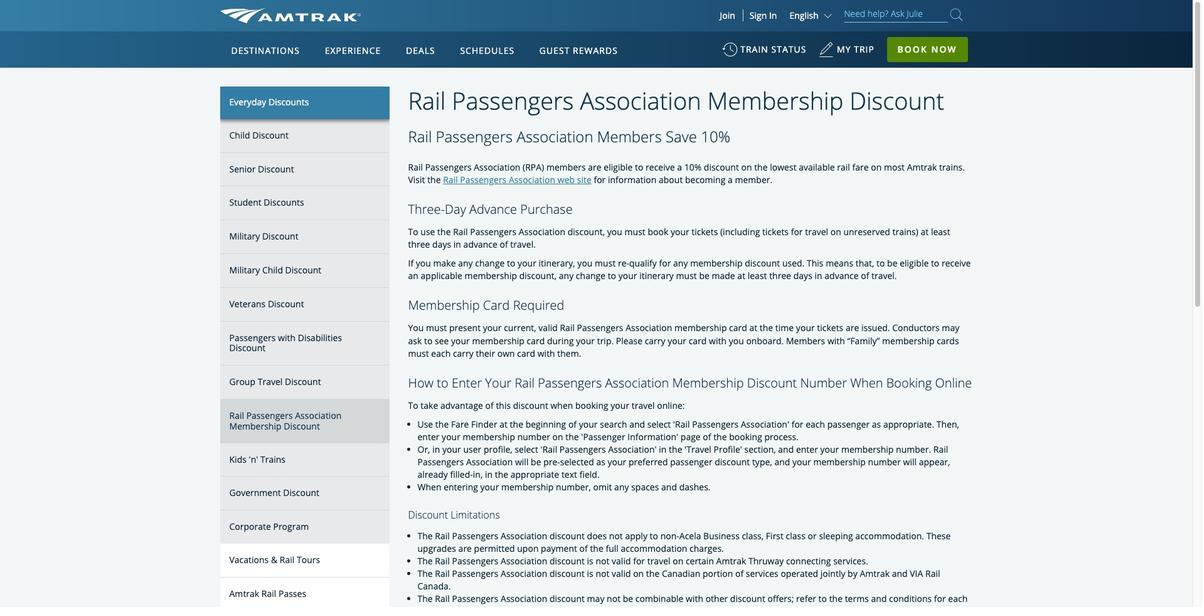 Task type: describe. For each thing, give the bounding box(es) containing it.
to for to use the rail passengers association discount, you must book your tickets (including tickets for travel on unreserved trains) at least three days in advance of travel.
[[408, 226, 418, 238]]

guest rewards button
[[534, 33, 623, 68]]

amtrak right by at the right of the page
[[860, 568, 890, 580]]

in inside to use the rail passengers association discount, you must book your tickets (including tickets for travel on unreserved trains) at least three days in advance of travel.
[[453, 239, 461, 251]]

0 horizontal spatial tickets
[[692, 226, 718, 238]]

and down 'process.'
[[778, 443, 794, 455]]

military discount
[[229, 230, 298, 242]]

0 horizontal spatial change
[[475, 258, 505, 269]]

1 vertical spatial number
[[868, 456, 901, 468]]

discount up military child discount
[[262, 230, 298, 242]]

membership down applicable
[[408, 297, 480, 314]]

issued.
[[861, 322, 890, 334]]

the right visit
[[427, 174, 441, 186]]

this
[[807, 258, 823, 269]]

number
[[800, 374, 847, 391]]

of right portion
[[735, 568, 744, 580]]

in down information'
[[659, 443, 667, 455]]

child discount link
[[220, 119, 389, 153]]

travel. inside to use the rail passengers association discount, you must book your tickets (including tickets for travel on unreserved trains) at least three days in advance of travel.
[[510, 239, 536, 251]]

at inside use the fare finder at the beginning of your search and select 'rail passengers association' for each passenger as appropriate. then, enter your membership number on the 'passenger information' page of the booking process. or, in your user profile, select 'rail passengers association' in the 'travel profile' section, and enter your membership number. rail passengers association will be pre-selected as your preferred passenger discount type, and your membership number will appear, already filled-in, in the appropriate text field. when entering your membership number, omit any spaces and dashes.
[[500, 418, 508, 430]]

the up member.
[[754, 161, 768, 173]]

least inside to use the rail passengers association discount, you must book your tickets (including tickets for travel on unreserved trains) at least three days in advance of travel.
[[931, 226, 950, 238]]

on up canadian
[[673, 555, 683, 567]]

of up "'travel"
[[703, 431, 711, 443]]

any down itinerary,
[[559, 270, 574, 282]]

use
[[418, 418, 433, 430]]

0 vertical spatial child
[[229, 129, 250, 141]]

payment
[[541, 543, 577, 555]]

on up member.
[[741, 161, 752, 173]]

0 horizontal spatial booking
[[575, 399, 608, 411]]

trains)
[[892, 226, 918, 238]]

lowest
[[770, 161, 796, 173]]

information'
[[628, 431, 678, 443]]

travel inside to use the rail passengers association discount, you must book your tickets (including tickets for travel on unreserved trains) at least three days in advance of travel.
[[805, 226, 828, 238]]

three-day advance purchase
[[408, 201, 573, 218]]

must inside to use the rail passengers association discount, you must book your tickets (including tickets for travel on unreserved trains) at least three days in advance of travel.
[[625, 226, 645, 238]]

trains.
[[939, 161, 965, 173]]

means
[[826, 258, 853, 269]]

1 horizontal spatial a
[[728, 174, 733, 186]]

veterans discount
[[229, 298, 304, 310]]

becoming
[[685, 174, 725, 186]]

english
[[790, 9, 819, 21]]

type,
[[752, 456, 772, 468]]

amtrak inside "rail passengers association (rpa) members are eligible to receive a 10% discount on the lowest available rail fare on most amtrak trains. visit the"
[[907, 161, 937, 173]]

rail passengers association members save 10%
[[408, 126, 730, 147]]

online:
[[657, 399, 685, 411]]

the up selected
[[565, 431, 579, 443]]

amtrak image
[[220, 8, 361, 23]]

appear,
[[919, 456, 950, 468]]

1 horizontal spatial enter
[[796, 443, 818, 455]]

student discounts
[[229, 197, 304, 209]]

0 horizontal spatial enter
[[418, 431, 439, 443]]

portion
[[703, 568, 733, 580]]

3 the from the top
[[418, 568, 433, 580]]

an
[[408, 270, 418, 282]]

non-
[[660, 530, 679, 542]]

your
[[485, 374, 511, 391]]

rail inside rail passengers association membership discount
[[229, 410, 244, 422]]

by
[[848, 568, 857, 580]]

their
[[476, 347, 495, 359]]

days inside the if you make any change to your itinerary, you must re-qualify for any membership discount used. this means that, to be eligible to receive an applicable membership discount, any change to your itinerary must be made at least three days in advance of travel.
[[793, 270, 812, 282]]

passengers inside to use the rail passengers association discount, you must book your tickets (including tickets for travel on unreserved trains) at least three days in advance of travel.
[[470, 226, 516, 238]]

advance inside to use the rail passengers association discount, you must book your tickets (including tickets for travel on unreserved trains) at least three days in advance of travel.
[[463, 239, 497, 251]]

at inside the if you make any change to your itinerary, you must re-qualify for any membership discount used. this means that, to be eligible to receive an applicable membership discount, any change to your itinerary must be made at least three days in advance of travel.
[[737, 270, 745, 282]]

does
[[587, 530, 607, 542]]

already
[[418, 468, 448, 480]]

membership down train status 'link'
[[707, 84, 843, 117]]

purchase
[[520, 201, 573, 218]]

train
[[740, 43, 768, 55]]

experience
[[325, 45, 381, 56]]

0 vertical spatial as
[[872, 418, 881, 430]]

student
[[229, 197, 261, 209]]

0 vertical spatial 10%
[[701, 126, 730, 147]]

'travel
[[685, 443, 711, 455]]

"family"
[[847, 335, 880, 347]]

regions map image
[[267, 105, 568, 280]]

travel inside the rail passengers association discount does not apply to non-acela business class, first class or sleeping accommodation. these upgrades are permitted upon payment of the full accommodation charges. the rail passengers association discount is not valid for travel on certain amtrak thruway connecting services. the rail passengers association discount is not valid on the canadian portion of services operated jointly by amtrak and via rail canada. the rail passengers association discount may not be combinable with other discount offers; refer to the terms and conditions for each offer.
[[647, 555, 670, 567]]

book now
[[897, 43, 957, 55]]

book
[[648, 226, 668, 238]]

veterans discount link
[[220, 288, 389, 322]]

trains
[[260, 453, 285, 465]]

of down when on the left of page
[[568, 418, 577, 430]]

association inside you must present your current, valid rail passengers association membership card at the time your tickets are issued. conductors may ask to see your membership card during your trip. please carry your card with you onboard. members with "family" membership cards must each carry their own card with them.
[[626, 322, 672, 334]]

offer.
[[418, 605, 440, 607]]

acela
[[679, 530, 701, 542]]

own
[[497, 347, 515, 359]]

0 horizontal spatial 'rail
[[541, 443, 557, 455]]

about
[[659, 174, 683, 186]]

appropriate
[[511, 468, 559, 480]]

if you make any change to your itinerary, you must re-qualify for any membership discount used. this means that, to be eligible to receive an applicable membership discount, any change to your itinerary must be made at least three days in advance of travel.
[[408, 258, 971, 282]]

with down during
[[537, 347, 555, 359]]

1 horizontal spatial change
[[576, 270, 605, 282]]

rail inside to use the rail passengers association discount, you must book your tickets (including tickets for travel on unreserved trains) at least three days in advance of travel.
[[453, 226, 468, 238]]

booking inside use the fare finder at the beginning of your search and select 'rail passengers association' for each passenger as appropriate. then, enter your membership number on the 'passenger information' page of the booking process. or, in your user profile, select 'rail passengers association' in the 'travel profile' section, and enter your membership number. rail passengers association will be pre-selected as your preferred passenger discount type, and your membership number will appear, already filled-in, in the appropriate text field. when entering your membership number, omit any spaces and dashes.
[[729, 431, 762, 443]]

my trip
[[837, 43, 874, 55]]

the inside you must present your current, valid rail passengers association membership card at the time your tickets are issued. conductors may ask to see your membership card during your trip. please carry your card with you onboard. members with "family" membership cards must each carry their own card with them.
[[760, 322, 773, 334]]

eligible inside "rail passengers association (rpa) members are eligible to receive a 10% discount on the lowest available rail fare on most amtrak trains. visit the"
[[604, 161, 633, 173]]

for right conditions
[[934, 593, 946, 605]]

in right or, on the bottom of the page
[[432, 443, 440, 455]]

discount down the book
[[850, 84, 944, 117]]

the down accommodation
[[646, 568, 660, 580]]

2 vertical spatial valid
[[612, 568, 631, 580]]

you right if
[[416, 258, 431, 269]]

apply
[[625, 530, 647, 542]]

discount down everyday discounts
[[252, 129, 289, 141]]

the down does
[[590, 543, 603, 555]]

booking
[[886, 374, 932, 391]]

offers;
[[768, 593, 794, 605]]

Please enter your search item search field
[[844, 6, 948, 23]]

and right terms
[[871, 593, 887, 605]]

and left via
[[892, 568, 908, 580]]

and right the type,
[[774, 456, 790, 468]]

when
[[550, 399, 573, 411]]

my
[[837, 43, 851, 55]]

jointly
[[820, 568, 845, 580]]

association inside use the fare finder at the beginning of your search and select 'rail passengers association' for each passenger as appropriate. then, enter your membership number on the 'passenger information' page of the booking process. or, in your user profile, select 'rail passengers association' in the 'travel profile' section, and enter your membership number. rail passengers association will be pre-selected as your preferred passenger discount type, and your membership number will appear, already filled-in, in the appropriate text field. when entering your membership number, omit any spaces and dashes.
[[466, 456, 513, 468]]

travel. inside the if you make any change to your itinerary, you must re-qualify for any membership discount used. this means that, to be eligible to receive an applicable membership discount, any change to your itinerary must be made at least three days in advance of travel.
[[871, 270, 897, 282]]

membership inside rail passengers association membership discount
[[229, 420, 281, 432]]

military for military discount
[[229, 230, 260, 242]]

member.
[[735, 174, 772, 186]]

association inside to use the rail passengers association discount, you must book your tickets (including tickets for travel on unreserved trains) at least three days in advance of travel.
[[519, 226, 565, 238]]

sleeping
[[819, 530, 853, 542]]

for inside use the fare finder at the beginning of your search and select 'rail passengers association' for each passenger as appropriate. then, enter your membership number on the 'passenger information' page of the booking process. or, in your user profile, select 'rail passengers association' in the 'travel profile' section, and enter your membership number. rail passengers association will be pre-selected as your preferred passenger discount type, and your membership number will appear, already filled-in, in the appropriate text field. when entering your membership number, omit any spaces and dashes.
[[792, 418, 803, 430]]

1 horizontal spatial child
[[262, 264, 283, 276]]

student discounts link
[[220, 187, 389, 220]]

sign
[[750, 9, 767, 21]]

the down "this"
[[510, 418, 523, 430]]

on down accommodation
[[633, 568, 644, 580]]

1 vertical spatial passenger
[[670, 456, 712, 468]]

must re-
[[595, 258, 629, 269]]

onboard.
[[746, 335, 784, 347]]

corporate program
[[229, 521, 309, 533]]

with inside passengers with disabilities discount
[[278, 332, 296, 344]]

english button
[[790, 9, 835, 21]]

of down does
[[579, 543, 588, 555]]

with inside the rail passengers association discount does not apply to non-acela business class, first class or sleeping accommodation. these upgrades are permitted upon payment of the full accommodation charges. the rail passengers association discount is not valid for travel on certain amtrak thruway connecting services. the rail passengers association discount is not valid on the canadian portion of services operated jointly by amtrak and via rail canada. the rail passengers association discount may not be combinable with other discount offers; refer to the terms and conditions for each offer.
[[686, 593, 703, 605]]

receive inside the if you make any change to your itinerary, you must re-qualify for any membership discount used. this means that, to be eligible to receive an applicable membership discount, any change to your itinerary must be made at least three days in advance of travel.
[[942, 258, 971, 269]]

sign in button
[[750, 9, 777, 21]]

information
[[608, 174, 656, 186]]

veterans
[[229, 298, 266, 310]]

via
[[910, 568, 923, 580]]

be inside the rail passengers association discount does not apply to non-acela business class, first class or sleeping accommodation. these upgrades are permitted upon payment of the full accommodation charges. the rail passengers association discount is not valid for travel on certain amtrak thruway connecting services. the rail passengers association discount is not valid on the canadian portion of services operated jointly by amtrak and via rail canada. the rail passengers association discount may not be combinable with other discount offers; refer to the terms and conditions for each offer.
[[623, 593, 633, 605]]

the down page
[[669, 443, 682, 455]]

card down current,
[[527, 335, 545, 347]]

1 horizontal spatial tickets
[[762, 226, 789, 238]]

filled-
[[450, 468, 473, 480]]

discount down kids 'n' trains link
[[283, 487, 319, 499]]

1 the from the top
[[418, 530, 433, 542]]

discount down military child discount
[[268, 298, 304, 310]]

field.
[[579, 468, 600, 480]]

each inside the rail passengers association discount does not apply to non-acela business class, first class or sleeping accommodation. these upgrades are permitted upon payment of the full accommodation charges. the rail passengers association discount is not valid for travel on certain amtrak thruway connecting services. the rail passengers association discount is not valid on the canadian portion of services operated jointly by amtrak and via rail canada. the rail passengers association discount may not be combinable with other discount offers; refer to the terms and conditions for each offer.
[[948, 593, 968, 605]]

discount inside "link"
[[258, 163, 294, 175]]

the up "profile'"
[[713, 431, 727, 443]]

discount, inside to use the rail passengers association discount, you must book your tickets (including tickets for travel on unreserved trains) at least three days in advance of travel.
[[568, 226, 605, 238]]

vacations
[[229, 554, 269, 566]]

with left "family" on the bottom right of page
[[827, 335, 845, 347]]

status
[[771, 43, 806, 55]]

group travel discount
[[229, 376, 321, 388]]

this
[[496, 399, 511, 411]]

2 is from the top
[[587, 568, 593, 580]]

rail passengers association web site link
[[443, 174, 591, 186]]

used.
[[782, 258, 804, 269]]

connecting
[[786, 555, 831, 567]]

are inside you must present your current, valid rail passengers association membership card at the time your tickets are issued. conductors may ask to see your membership card during your trip. please carry your card with you onboard. members with "family" membership cards must each carry their own card with them.
[[846, 322, 859, 334]]

for inside to use the rail passengers association discount, you must book your tickets (including tickets for travel on unreserved trains) at least three days in advance of travel.
[[791, 226, 803, 238]]

you inside to use the rail passengers association discount, you must book your tickets (including tickets for travel on unreserved trains) at least three days in advance of travel.
[[607, 226, 622, 238]]

0 horizontal spatial number
[[517, 431, 550, 443]]

please
[[616, 335, 642, 347]]

1 horizontal spatial carry
[[645, 335, 665, 347]]

join
[[720, 9, 735, 21]]

1 vertical spatial association'
[[608, 443, 657, 455]]

three inside to use the rail passengers association discount, you must book your tickets (including tickets for travel on unreserved trains) at least three days in advance of travel.
[[408, 239, 430, 251]]

preferred
[[629, 456, 668, 468]]

0 vertical spatial select
[[647, 418, 671, 430]]

discount down onboard.
[[747, 374, 797, 391]]

rail passengers association (rpa) members are eligible to receive a 10% discount on the lowest available rail fare on most amtrak trains. visit the
[[408, 161, 965, 186]]

each inside use the fare finder at the beginning of your search and select 'rail passengers association' for each passenger as appropriate. then, enter your membership number on the 'passenger information' page of the booking process. or, in your user profile, select 'rail passengers association' in the 'travel profile' section, and enter your membership number. rail passengers association will be pre-selected as your preferred passenger discount type, and your membership number will appear, already filled-in, in the appropriate text field. when entering your membership number, omit any spaces and dashes.
[[806, 418, 825, 430]]

see
[[435, 335, 449, 347]]

membership up online: at the bottom of the page
[[672, 374, 744, 391]]

4 the from the top
[[418, 593, 433, 605]]

train status link
[[722, 38, 806, 68]]

passengers inside you must present your current, valid rail passengers association membership card at the time your tickets are issued. conductors may ask to see your membership card during your trip. please carry your card with you onboard. members with "family" membership cards must each carry their own card with them.
[[577, 322, 623, 334]]

you
[[408, 322, 424, 334]]

discount inside "rail passengers association (rpa) members are eligible to receive a 10% discount on the lowest available rail fare on most amtrak trains. visit the"
[[704, 161, 739, 173]]

passengers inside "rail passengers association (rpa) members are eligible to receive a 10% discount on the lowest available rail fare on most amtrak trains. visit the"
[[425, 161, 472, 173]]

card up how to enter your rail passengers association membership discount number when booking online
[[689, 335, 707, 347]]

0 vertical spatial rail passengers association membership discount
[[408, 84, 944, 117]]

services
[[746, 568, 778, 580]]

online
[[935, 374, 972, 391]]

to use the rail passengers association discount, you must book your tickets (including tickets for travel on unreserved trains) at least three days in advance of travel.
[[408, 226, 950, 251]]

association inside rail passengers association membership discount
[[295, 410, 342, 422]]

at inside you must present your current, valid rail passengers association membership card at the time your tickets are issued. conductors may ask to see your membership card during your trip. please carry your card with you onboard. members with "family" membership cards must each carry their own card with them.
[[749, 322, 757, 334]]

0 horizontal spatial as
[[596, 456, 605, 468]]

discount right travel
[[285, 376, 321, 388]]

and right spaces
[[661, 481, 677, 493]]

amtrak rail passes
[[229, 588, 306, 600]]

any right make at the left top of page
[[458, 258, 473, 269]]

services.
[[833, 555, 868, 567]]



Task type: locate. For each thing, give the bounding box(es) containing it.
amtrak up portion
[[716, 555, 746, 567]]

0 vertical spatial a
[[677, 161, 682, 173]]

passengers inside passengers with disabilities discount
[[229, 332, 276, 344]]

rail passengers association web site for information about becoming a member.
[[443, 174, 772, 186]]

discounts for everyday discounts
[[268, 96, 309, 108]]

booking up search
[[575, 399, 608, 411]]

1 vertical spatial eligible
[[900, 258, 929, 269]]

0 horizontal spatial when
[[418, 481, 441, 493]]

rail passengers association membership discount inside secondary navigation
[[229, 410, 342, 432]]

association' up 'process.'
[[741, 418, 789, 430]]

'n'
[[249, 453, 258, 465]]

2 the from the top
[[418, 555, 433, 567]]

1 horizontal spatial booking
[[729, 431, 762, 443]]

1 vertical spatial when
[[418, 481, 441, 493]]

certain
[[686, 555, 714, 567]]

select up information'
[[647, 418, 671, 430]]

the right use
[[437, 226, 451, 238]]

be inside use the fare finder at the beginning of your search and select 'rail passengers association' for each passenger as appropriate. then, enter your membership number on the 'passenger information' page of the booking process. or, in your user profile, select 'rail passengers association' in the 'travel profile' section, and enter your membership number. rail passengers association will be pre-selected as your preferred passenger discount type, and your membership number will appear, already filled-in, in the appropriate text field. when entering your membership number, omit any spaces and dashes.
[[531, 456, 541, 468]]

three down use
[[408, 239, 430, 251]]

the up upgrades
[[418, 530, 433, 542]]

itinerary
[[639, 270, 674, 282]]

are
[[588, 161, 601, 173], [846, 322, 859, 334], [458, 543, 472, 555]]

1 is from the top
[[587, 555, 593, 567]]

you left must re-
[[577, 258, 593, 269]]

0 horizontal spatial a
[[677, 161, 682, 173]]

for down accommodation
[[633, 555, 645, 567]]

the up onboard.
[[760, 322, 773, 334]]

the right "in,"
[[495, 468, 508, 480]]

0 vertical spatial enter
[[418, 431, 439, 443]]

profile,
[[484, 443, 512, 455]]

1 vertical spatial is
[[587, 568, 593, 580]]

10% inside "rail passengers association (rpa) members are eligible to receive a 10% discount on the lowest available rail fare on most amtrak trains. visit the"
[[684, 161, 702, 173]]

any down to use the rail passengers association discount, you must book your tickets (including tickets for travel on unreserved trains) at least three days in advance of travel.
[[673, 258, 688, 269]]

association (rpa)
[[474, 161, 544, 173]]

join button
[[712, 9, 743, 21]]

to inside to use the rail passengers association discount, you must book your tickets (including tickets for travel on unreserved trains) at least three days in advance of travel.
[[408, 226, 418, 238]]

as up field.
[[596, 456, 605, 468]]

0 horizontal spatial members
[[597, 126, 662, 147]]

three inside the if you make any change to your itinerary, you must re-qualify for any membership discount used. this means that, to be eligible to receive an applicable membership discount, any change to your itinerary must be made at least three days in advance of travel.
[[769, 270, 791, 282]]

select
[[647, 418, 671, 430], [515, 443, 538, 455]]

advance down means
[[825, 270, 859, 282]]

0 vertical spatial receive
[[646, 161, 675, 173]]

be up appropriate at left bottom
[[531, 456, 541, 468]]

discounts for student discounts
[[264, 197, 304, 209]]

in right "in,"
[[485, 468, 493, 480]]

discount up group on the left of the page
[[229, 342, 265, 354]]

card right own
[[517, 347, 535, 359]]

1 horizontal spatial three
[[769, 270, 791, 282]]

1 horizontal spatial select
[[647, 418, 671, 430]]

of inside the if you make any change to your itinerary, you must re-qualify for any membership discount used. this means that, to be eligible to receive an applicable membership discount, any change to your itinerary must be made at least three days in advance of travel.
[[861, 270, 869, 282]]

tickets inside you must present your current, valid rail passengers association membership card at the time your tickets are issued. conductors may ask to see your membership card during your trip. please carry your card with you onboard. members with "family" membership cards must each carry their own card with them.
[[817, 322, 843, 334]]

0 vertical spatial eligible
[[604, 161, 633, 173]]

1 vertical spatial valid
[[612, 555, 631, 567]]

enter down 'process.'
[[796, 443, 818, 455]]

0 vertical spatial members
[[597, 126, 662, 147]]

a up the about
[[677, 161, 682, 173]]

guest rewards
[[539, 45, 618, 56]]

corporate program link
[[220, 511, 389, 544]]

2 military from the top
[[229, 264, 260, 276]]

the right the use
[[435, 418, 449, 430]]

0 horizontal spatial association'
[[608, 443, 657, 455]]

must inside the if you make any change to your itinerary, you must re-qualify for any membership discount used. this means that, to be eligible to receive an applicable membership discount, any change to your itinerary must be made at least three days in advance of travel.
[[676, 270, 697, 282]]

limitations
[[451, 508, 500, 522]]

the down upgrades
[[418, 555, 433, 567]]

1 vertical spatial are
[[846, 322, 859, 334]]

2 horizontal spatial are
[[846, 322, 859, 334]]

may inside you must present your current, valid rail passengers association membership card at the time your tickets are issued. conductors may ask to see your membership card during your trip. please carry your card with you onboard. members with "family" membership cards must each carry their own card with them.
[[942, 322, 959, 334]]

during
[[547, 335, 574, 347]]

1 military from the top
[[229, 230, 260, 242]]

booking up section,
[[729, 431, 762, 443]]

these
[[926, 530, 951, 542]]

0 horizontal spatial passenger
[[670, 456, 712, 468]]

dashes.
[[679, 481, 711, 493]]

discount, inside the if you make any change to your itinerary, you must re-qualify for any membership discount used. this means that, to be eligible to receive an applicable membership discount, any change to your itinerary must be made at least three days in advance of travel.
[[519, 270, 557, 282]]

deals
[[406, 45, 435, 56]]

discount limitations
[[408, 508, 500, 522]]

of left "this"
[[485, 399, 494, 411]]

2 vertical spatial travel
[[647, 555, 670, 567]]

members
[[546, 161, 586, 173]]

when inside use the fare finder at the beginning of your search and select 'rail passengers association' for each passenger as appropriate. then, enter your membership number on the 'passenger information' page of the booking process. or, in your user profile, select 'rail passengers association' in the 'travel profile' section, and enter your membership number. rail passengers association will be pre-selected as your preferred passenger discount type, and your membership number will appear, already filled-in, in the appropriate text field. when entering your membership number, omit any spaces and dashes.
[[418, 481, 441, 493]]

class,
[[742, 530, 764, 542]]

1 vertical spatial least
[[748, 270, 767, 282]]

1 vertical spatial a
[[728, 174, 733, 186]]

association
[[580, 84, 701, 117], [517, 126, 593, 147], [509, 174, 555, 186], [519, 226, 565, 238], [626, 322, 672, 334], [605, 374, 669, 391], [295, 410, 342, 422], [466, 456, 513, 468], [501, 530, 547, 542], [501, 555, 547, 567], [501, 568, 547, 580], [501, 593, 547, 605]]

discount inside the if you make any change to your itinerary, you must re-qualify for any membership discount used. this means that, to be eligible to receive an applicable membership discount, any change to your itinerary must be made at least three days in advance of travel.
[[745, 258, 780, 269]]

1 vertical spatial 10%
[[684, 161, 702, 173]]

accommodation.
[[855, 530, 924, 542]]

1 vertical spatial travel.
[[871, 270, 897, 282]]

be right that,
[[887, 258, 897, 269]]

1 vertical spatial members
[[786, 335, 825, 347]]

unreserved
[[843, 226, 890, 238]]

0 vertical spatial number
[[517, 431, 550, 443]]

&
[[271, 554, 277, 566]]

0 vertical spatial passenger
[[827, 418, 870, 430]]

program
[[273, 521, 309, 533]]

military down student
[[229, 230, 260, 242]]

my trip button
[[819, 38, 874, 68]]

with left onboard.
[[709, 335, 726, 347]]

days down use
[[432, 239, 451, 251]]

are inside the rail passengers association discount does not apply to non-acela business class, first class or sleeping accommodation. these upgrades are permitted upon payment of the full accommodation charges. the rail passengers association discount is not valid for travel on certain amtrak thruway connecting services. the rail passengers association discount is not valid on the canadian portion of services operated jointly by amtrak and via rail canada. the rail passengers association discount may not be combinable with other discount offers; refer to the terms and conditions for each offer.
[[458, 543, 472, 555]]

0 horizontal spatial child
[[229, 129, 250, 141]]

1 horizontal spatial passenger
[[827, 418, 870, 430]]

save
[[666, 126, 697, 147]]

page
[[681, 431, 701, 443]]

(including
[[720, 226, 760, 238]]

is
[[587, 555, 593, 567], [587, 568, 593, 580]]

1 vertical spatial receive
[[942, 258, 971, 269]]

rail
[[837, 161, 850, 173]]

omit
[[593, 481, 612, 493]]

rail inside use the fare finder at the beginning of your search and select 'rail passengers association' for each passenger as appropriate. then, enter your membership number on the 'passenger information' page of the booking process. or, in your user profile, select 'rail passengers association' in the 'travel profile' section, and enter your membership number. rail passengers association will be pre-selected as your preferred passenger discount type, and your membership number will appear, already filled-in, in the appropriate text field. when entering your membership number, omit any spaces and dashes.
[[933, 443, 948, 455]]

your inside to use the rail passengers association discount, you must book your tickets (including tickets for travel on unreserved trains) at least three days in advance of travel.
[[671, 226, 689, 238]]

on inside to use the rail passengers association discount, you must book your tickets (including tickets for travel on unreserved trains) at least three days in advance of travel.
[[830, 226, 841, 238]]

pre-
[[543, 456, 560, 468]]

1 horizontal spatial rail passengers association membership discount
[[408, 84, 944, 117]]

association' up preferred on the right
[[608, 443, 657, 455]]

to for to take advantage of this discount when booking your travel online:
[[408, 399, 418, 411]]

applicable
[[421, 270, 462, 282]]

secondary navigation
[[220, 86, 408, 607]]

travel up this at top right
[[805, 226, 828, 238]]

upgrades
[[418, 543, 456, 555]]

each down see
[[431, 347, 451, 359]]

0 vertical spatial may
[[942, 322, 959, 334]]

kids
[[229, 453, 246, 465]]

1 horizontal spatial as
[[872, 418, 881, 430]]

receive
[[646, 161, 675, 173], [942, 258, 971, 269]]

1 vertical spatial discounts
[[264, 197, 304, 209]]

to inside you must present your current, valid rail passengers association membership card at the time your tickets are issued. conductors may ask to see your membership card during your trip. please carry your card with you onboard. members with "family" membership cards must each carry their own card with them.
[[424, 335, 432, 347]]

1 vertical spatial change
[[576, 270, 605, 282]]

when
[[850, 374, 883, 391], [418, 481, 441, 493]]

you must present your current, valid rail passengers association membership card at the time your tickets are issued. conductors may ask to see your membership card during your trip. please carry your card with you onboard. members with "family" membership cards must each carry their own card with them.
[[408, 322, 959, 359]]

least
[[931, 226, 950, 238], [748, 270, 767, 282]]

must down ask
[[408, 347, 429, 359]]

when down already
[[418, 481, 441, 493]]

to left take
[[408, 399, 418, 411]]

when down "family" on the bottom right of page
[[850, 374, 883, 391]]

card
[[729, 322, 747, 334], [527, 335, 545, 347], [689, 335, 707, 347], [517, 347, 535, 359]]

beginning
[[526, 418, 566, 430]]

book
[[897, 43, 928, 55]]

will down number.
[[903, 456, 917, 468]]

valid inside you must present your current, valid rail passengers association membership card at the time your tickets are issued. conductors may ask to see your membership card during your trip. please carry your card with you onboard. members with "family" membership cards must each carry their own card with them.
[[539, 322, 558, 334]]

passes
[[279, 588, 306, 600]]

members inside you must present your current, valid rail passengers association membership card at the time your tickets are issued. conductors may ask to see your membership card during your trip. please carry your card with you onboard. members with "family" membership cards must each carry their own card with them.
[[786, 335, 825, 347]]

take
[[421, 399, 438, 411]]

senior discount link
[[220, 153, 389, 187]]

any inside use the fare finder at the beginning of your search and select 'rail passengers association' for each passenger as appropriate. then, enter your membership number on the 'passenger information' page of the booking process. or, in your user profile, select 'rail passengers association' in the 'travel profile' section, and enter your membership number. rail passengers association will be pre-selected as your preferred passenger discount type, and your membership number will appear, already filled-in, in the appropriate text field. when entering your membership number, omit any spaces and dashes.
[[614, 481, 629, 493]]

2 will from the left
[[903, 456, 917, 468]]

entering
[[444, 481, 478, 493]]

0 horizontal spatial eligible
[[604, 161, 633, 173]]

2 horizontal spatial tickets
[[817, 322, 843, 334]]

0 vertical spatial valid
[[539, 322, 558, 334]]

0 vertical spatial travel.
[[510, 239, 536, 251]]

destinations
[[231, 45, 300, 56]]

1 vertical spatial child
[[262, 264, 283, 276]]

may
[[942, 322, 959, 334], [587, 593, 604, 605]]

discount down 'military discount' link
[[285, 264, 321, 276]]

number down number.
[[868, 456, 901, 468]]

accommodation
[[621, 543, 687, 555]]

terms
[[845, 593, 869, 605]]

least inside the if you make any change to your itinerary, you must re-qualify for any membership discount used. this means that, to be eligible to receive an applicable membership discount, any change to your itinerary must be made at least three days in advance of travel.
[[748, 270, 767, 282]]

travel down accommodation
[[647, 555, 670, 567]]

1 vertical spatial as
[[596, 456, 605, 468]]

military child discount link
[[220, 254, 389, 288]]

in inside the if you make any change to your itinerary, you must re-qualify for any membership discount used. this means that, to be eligible to receive an applicable membership discount, any change to your itinerary must be made at least three days in advance of travel.
[[815, 270, 822, 282]]

1 horizontal spatial days
[[793, 270, 812, 282]]

1 horizontal spatial discount,
[[568, 226, 605, 238]]

trip
[[854, 43, 874, 55]]

for right site at the top left of page
[[594, 174, 606, 186]]

how to enter your rail passengers association membership discount number when booking online
[[408, 374, 972, 391]]

advance down three-day advance purchase
[[463, 239, 497, 251]]

of inside to use the rail passengers association discount, you must book your tickets (including tickets for travel on unreserved trains) at least three days in advance of travel.
[[500, 239, 508, 251]]

1 vertical spatial carry
[[453, 347, 474, 359]]

0 horizontal spatial select
[[515, 443, 538, 455]]

discount up kids 'n' trains link
[[284, 420, 320, 432]]

amtrak inside secondary navigation
[[229, 588, 259, 600]]

advance
[[463, 239, 497, 251], [825, 270, 859, 282]]

to take advantage of this discount when booking your travel online:
[[408, 399, 685, 411]]

0 vertical spatial travel
[[805, 226, 828, 238]]

number down beginning
[[517, 431, 550, 443]]

make
[[433, 258, 456, 269]]

0 horizontal spatial will
[[515, 456, 529, 468]]

to left use
[[408, 226, 418, 238]]

will up appropriate at left bottom
[[515, 456, 529, 468]]

0 horizontal spatial receive
[[646, 161, 675, 173]]

on right fare
[[871, 161, 882, 173]]

card up onboard.
[[729, 322, 747, 334]]

0 vertical spatial carry
[[645, 335, 665, 347]]

you inside you must present your current, valid rail passengers association membership card at the time your tickets are issued. conductors may ask to see your membership card during your trip. please carry your card with you onboard. members with "family" membership cards must each carry their own card with them.
[[729, 335, 744, 347]]

0 vertical spatial association'
[[741, 418, 789, 430]]

0 vertical spatial advance
[[463, 239, 497, 251]]

0 vertical spatial change
[[475, 258, 505, 269]]

now
[[931, 43, 957, 55]]

three-
[[408, 201, 445, 218]]

are inside "rail passengers association (rpa) members are eligible to receive a 10% discount on the lowest available rail fare on most amtrak trains. visit the"
[[588, 161, 601, 173]]

1 vertical spatial advance
[[825, 270, 859, 282]]

three down used.
[[769, 270, 791, 282]]

each
[[431, 347, 451, 359], [806, 418, 825, 430], [948, 593, 968, 605]]

discount up upgrades
[[408, 508, 448, 522]]

thruway
[[748, 555, 784, 567]]

members up information
[[597, 126, 662, 147]]

time
[[775, 322, 794, 334]]

military discount link
[[220, 220, 389, 254]]

to
[[408, 226, 418, 238], [408, 399, 418, 411]]

may inside the rail passengers association discount does not apply to non-acela business class, first class or sleeping accommodation. these upgrades are permitted upon payment of the full accommodation charges. the rail passengers association discount is not valid for travel on certain amtrak thruway connecting services. the rail passengers association discount is not valid on the canadian portion of services operated jointly by amtrak and via rail canada. the rail passengers association discount may not be combinable with other discount offers; refer to the terms and conditions for each offer.
[[587, 593, 604, 605]]

1 horizontal spatial advance
[[825, 270, 859, 282]]

1 horizontal spatial 'rail
[[673, 418, 690, 430]]

0 vertical spatial is
[[587, 555, 593, 567]]

travel
[[258, 376, 283, 388]]

senior discount
[[229, 163, 294, 175]]

discount inside use the fare finder at the beginning of your search and select 'rail passengers association' for each passenger as appropriate. then, enter your membership number on the 'passenger information' page of the booking process. or, in your user profile, select 'rail passengers association' in the 'travel profile' section, and enter your membership number. rail passengers association will be pre-selected as your preferred passenger discount type, and your membership number will appear, already filled-in, in the appropriate text field. when entering your membership number, omit any spaces and dashes.
[[715, 456, 750, 468]]

eligible inside the if you make any change to your itinerary, you must re-qualify for any membership discount used. this means that, to be eligible to receive an applicable membership discount, any change to your itinerary must be made at least three days in advance of travel.
[[900, 258, 929, 269]]

at up onboard.
[[749, 322, 757, 334]]

charges.
[[690, 543, 724, 555]]

0 horizontal spatial each
[[431, 347, 451, 359]]

rail passengers association membership discount down group travel discount
[[229, 410, 342, 432]]

'rail up page
[[673, 418, 690, 430]]

change up membership card required
[[475, 258, 505, 269]]

banner containing join
[[0, 0, 1193, 290]]

0 horizontal spatial travel.
[[510, 239, 536, 251]]

military up 'veterans'
[[229, 264, 260, 276]]

experience button
[[320, 33, 386, 68]]

everyday
[[229, 96, 266, 108]]

use the fare finder at the beginning of your search and select 'rail passengers association' for each passenger as appropriate. then, enter your membership number on the 'passenger information' page of the booking process. or, in your user profile, select 'rail passengers association' in the 'travel profile' section, and enter your membership number. rail passengers association will be pre-selected as your preferred passenger discount type, and your membership number will appear, already filled-in, in the appropriate text field. when entering your membership number, omit any spaces and dashes.
[[418, 418, 959, 493]]

0 vertical spatial each
[[431, 347, 451, 359]]

1 horizontal spatial may
[[942, 322, 959, 334]]

rail inside you must present your current, valid rail passengers association membership card at the time your tickets are issued. conductors may ask to see your membership card during your trip. please carry your card with you onboard. members with "family" membership cards must each carry their own card with them.
[[560, 322, 575, 334]]

0 horizontal spatial are
[[458, 543, 472, 555]]

2 to from the top
[[408, 399, 418, 411]]

1 vertical spatial enter
[[796, 443, 818, 455]]

membership up 'n'
[[229, 420, 281, 432]]

military for military child discount
[[229, 264, 260, 276]]

the inside to use the rail passengers association discount, you must book your tickets (including tickets for travel on unreserved trains) at least three days in advance of travel.
[[437, 226, 451, 238]]

0 horizontal spatial carry
[[453, 347, 474, 359]]

1 horizontal spatial each
[[806, 418, 825, 430]]

must up see
[[426, 322, 447, 334]]

1 horizontal spatial travel.
[[871, 270, 897, 282]]

schedules link
[[455, 31, 520, 68]]

select up appropriate at left bottom
[[515, 443, 538, 455]]

travel. down that,
[[871, 270, 897, 282]]

1 horizontal spatial are
[[588, 161, 601, 173]]

use
[[421, 226, 435, 238]]

advance inside the if you make any change to your itinerary, you must re-qualify for any membership discount used. this means that, to be eligible to receive an applicable membership discount, any change to your itinerary must be made at least three days in advance of travel.
[[825, 270, 859, 282]]

of
[[500, 239, 508, 251], [861, 270, 869, 282], [485, 399, 494, 411], [568, 418, 577, 430], [703, 431, 711, 443], [579, 543, 588, 555], [735, 568, 744, 580]]

cards
[[937, 335, 959, 347]]

discount inside passengers with disabilities discount
[[229, 342, 265, 354]]

1 vertical spatial select
[[515, 443, 538, 455]]

banner
[[0, 0, 1193, 290]]

0 horizontal spatial may
[[587, 593, 604, 605]]

1 horizontal spatial association'
[[741, 418, 789, 430]]

in up make at the left top of page
[[453, 239, 461, 251]]

1 horizontal spatial will
[[903, 456, 917, 468]]

are up "family" on the bottom right of page
[[846, 322, 859, 334]]

or,
[[418, 443, 430, 455]]

least right made
[[748, 270, 767, 282]]

each down 'number'
[[806, 418, 825, 430]]

0 vertical spatial booking
[[575, 399, 608, 411]]

1 vertical spatial booking
[[729, 431, 762, 443]]

destinations button
[[226, 33, 305, 68]]

members down the time
[[786, 335, 825, 347]]

0 horizontal spatial discount,
[[519, 270, 557, 282]]

and up information'
[[629, 418, 645, 430]]

most
[[884, 161, 905, 173]]

2 vertical spatial each
[[948, 593, 968, 605]]

travel. down purchase on the left top
[[510, 239, 536, 251]]

rail inside "rail passengers association (rpa) members are eligible to receive a 10% discount on the lowest available rail fare on most amtrak trains. visit the"
[[408, 161, 423, 173]]

receive inside "rail passengers association (rpa) members are eligible to receive a 10% discount on the lowest available rail fare on most amtrak trains. visit the"
[[646, 161, 675, 173]]

the left terms
[[829, 593, 843, 605]]

child up senior
[[229, 129, 250, 141]]

as left appropriate.
[[872, 418, 881, 430]]

0 horizontal spatial days
[[432, 239, 451, 251]]

application
[[267, 105, 568, 280]]

1 horizontal spatial number
[[868, 456, 901, 468]]

travel
[[805, 226, 828, 238], [632, 399, 655, 411], [647, 555, 670, 567]]

1 will from the left
[[515, 456, 529, 468]]

search icon image
[[950, 6, 963, 23]]

military
[[229, 230, 260, 242], [229, 264, 260, 276]]

at inside to use the rail passengers association discount, you must book your tickets (including tickets for travel on unreserved trains) at least three days in advance of travel.
[[921, 226, 929, 238]]

each inside you must present your current, valid rail passengers association membership card at the time your tickets are issued. conductors may ask to see your membership card during your trip. please carry your card with you onboard. members with "family" membership cards must each carry their own card with them.
[[431, 347, 451, 359]]

1 vertical spatial travel
[[632, 399, 655, 411]]

members
[[597, 126, 662, 147], [786, 335, 825, 347]]

1 vertical spatial may
[[587, 593, 604, 605]]

1 horizontal spatial least
[[931, 226, 950, 238]]

be left made
[[699, 270, 709, 282]]

change down must re-
[[576, 270, 605, 282]]

1 vertical spatial days
[[793, 270, 812, 282]]

change
[[475, 258, 505, 269], [576, 270, 605, 282]]

ask
[[408, 335, 422, 347]]

tickets right the (including
[[762, 226, 789, 238]]

passengers with disabilities discount link
[[220, 322, 389, 366]]

0 vertical spatial when
[[850, 374, 883, 391]]

of down advance
[[500, 239, 508, 251]]

in down this at top right
[[815, 270, 822, 282]]

1 vertical spatial each
[[806, 418, 825, 430]]

on inside use the fare finder at the beginning of your search and select 'rail passengers association' for each passenger as appropriate. then, enter your membership number on the 'passenger information' page of the booking process. or, in your user profile, select 'rail passengers association' in the 'travel profile' section, and enter your membership number. rail passengers association will be pre-selected as your preferred passenger discount type, and your membership number will appear, already filled-in, in the appropriate text field. when entering your membership number, omit any spaces and dashes.
[[552, 431, 563, 443]]

process.
[[764, 431, 799, 443]]

passenger
[[827, 418, 870, 430], [670, 456, 712, 468]]

be left combinable
[[623, 593, 633, 605]]

days inside to use the rail passengers association discount, you must book your tickets (including tickets for travel on unreserved trains) at least three days in advance of travel.
[[432, 239, 451, 251]]

1 vertical spatial to
[[408, 399, 418, 411]]

search
[[600, 418, 627, 430]]

1 vertical spatial rail passengers association membership discount
[[229, 410, 342, 432]]

amtrak right most
[[907, 161, 937, 173]]

0 vertical spatial 'rail
[[673, 418, 690, 430]]

valid
[[539, 322, 558, 334], [612, 555, 631, 567], [612, 568, 631, 580]]

1 to from the top
[[408, 226, 418, 238]]

a inside "rail passengers association (rpa) members are eligible to receive a 10% discount on the lowest available rail fare on most amtrak trains. visit the"
[[677, 161, 682, 173]]

at right trains)
[[921, 226, 929, 238]]

amtrak down vacations
[[229, 588, 259, 600]]

to inside "rail passengers association (rpa) members are eligible to receive a 10% discount on the lowest available rail fare on most amtrak trains. visit the"
[[635, 161, 643, 173]]



Task type: vqa. For each thing, say whether or not it's contained in the screenshot.
average in the left of the page
no



